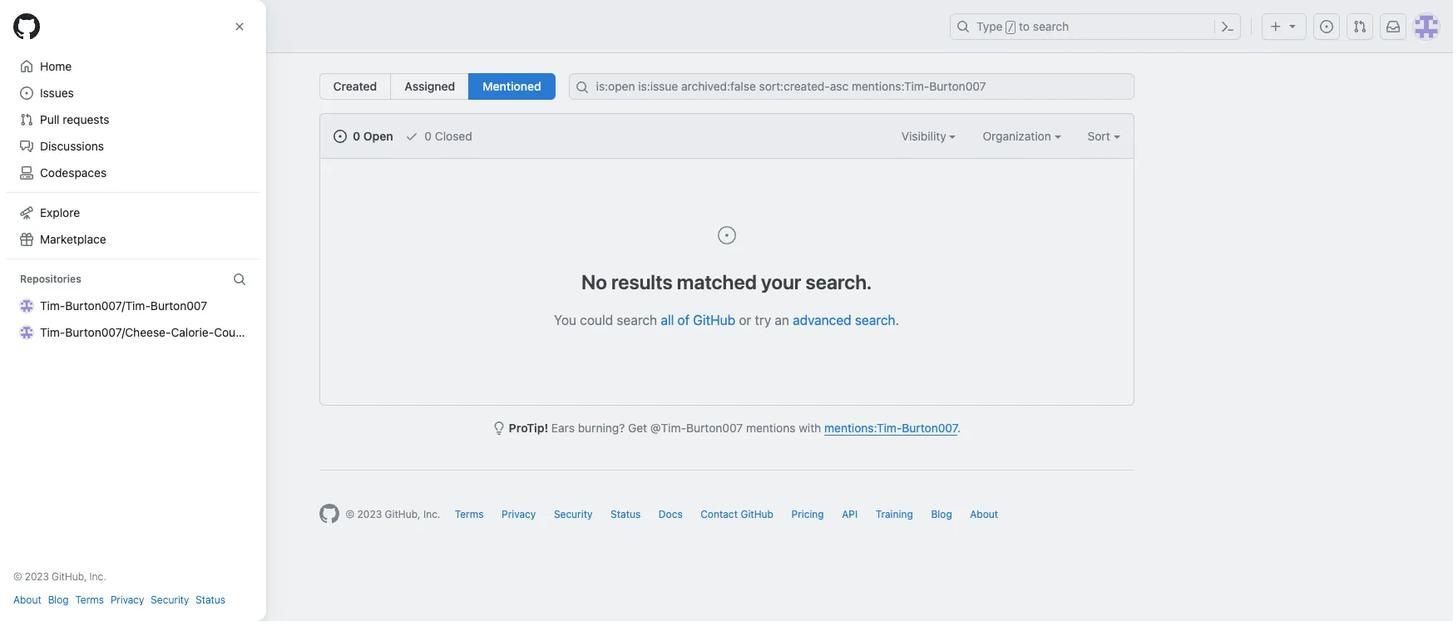 Task type: vqa. For each thing, say whether or not it's contained in the screenshot.
Edit profile
no



Task type: locate. For each thing, give the bounding box(es) containing it.
created link
[[319, 73, 391, 100]]

© 2023 github, inc. up the about blog terms privacy security status
[[13, 571, 106, 583]]

issue opened image left 0 open
[[333, 130, 347, 143]]

calorie-
[[171, 325, 214, 339]]

0 left open
[[353, 129, 360, 143]]

list
[[87, 13, 940, 40]]

0 for open
[[353, 129, 360, 143]]

/
[[1008, 22, 1014, 33]]

0 horizontal spatial terms
[[75, 594, 104, 607]]

1 horizontal spatial security
[[554, 508, 593, 521]]

0 vertical spatial issue opened image
[[333, 130, 347, 143]]

1 horizontal spatial terms
[[455, 508, 484, 521]]

notifications image
[[1387, 20, 1400, 33]]

© 2023 github, inc. right homepage image
[[346, 508, 440, 521]]

0 vertical spatial terms
[[455, 508, 484, 521]]

0 horizontal spatial 0
[[353, 129, 360, 143]]

sort button
[[1088, 127, 1120, 145]]

tim- for burton007/cheese-
[[40, 325, 65, 339]]

github right contact
[[741, 508, 774, 521]]

1 horizontal spatial .
[[958, 421, 961, 435]]

could
[[580, 313, 613, 328]]

1 0 from the left
[[353, 129, 360, 143]]

©
[[346, 508, 355, 521], [13, 571, 22, 583]]

1 horizontal spatial status link
[[611, 508, 641, 521]]

2 0 from the left
[[425, 129, 432, 143]]

1 horizontal spatial 2023
[[357, 508, 382, 521]]

0 horizontal spatial status link
[[196, 593, 225, 608]]

terms
[[455, 508, 484, 521], [75, 594, 104, 607]]

protip!
[[509, 421, 548, 435]]

no
[[581, 270, 607, 294]]

0 vertical spatial terms link
[[455, 508, 484, 521]]

sort
[[1088, 129, 1110, 143]]

1 vertical spatial © 2023 github, inc.
[[13, 571, 106, 583]]

1 horizontal spatial github,
[[385, 508, 421, 521]]

0 vertical spatial tim-
[[40, 299, 65, 313]]

search.
[[806, 270, 872, 294]]

.
[[896, 313, 899, 328], [958, 421, 961, 435]]

1 horizontal spatial 0
[[425, 129, 432, 143]]

0 vertical spatial privacy
[[502, 508, 536, 521]]

issues link
[[13, 80, 253, 106]]

burton007 inside repositories list
[[151, 299, 207, 313]]

0 horizontal spatial 2023
[[25, 571, 49, 583]]

0
[[353, 129, 360, 143], [425, 129, 432, 143]]

1 vertical spatial terms link
[[75, 593, 104, 608]]

api
[[842, 508, 858, 521]]

1 vertical spatial about link
[[13, 593, 41, 608]]

0 horizontal spatial privacy link
[[111, 593, 144, 608]]

github right of
[[693, 313, 736, 328]]

0 vertical spatial inc.
[[423, 508, 440, 521]]

results
[[612, 270, 673, 294]]

1 vertical spatial blog link
[[48, 593, 69, 608]]

2023
[[357, 508, 382, 521], [25, 571, 49, 583]]

security
[[554, 508, 593, 521], [151, 594, 189, 607]]

1 horizontal spatial burton007
[[686, 421, 743, 435]]

repositories list
[[13, 293, 257, 346]]

dialog
[[0, 0, 266, 622]]

0 vertical spatial github
[[693, 313, 736, 328]]

0 horizontal spatial blog
[[48, 594, 69, 607]]

search left all
[[617, 313, 657, 328]]

0 open
[[350, 129, 393, 143]]

status link
[[611, 508, 641, 521], [196, 593, 225, 608]]

0 vertical spatial security link
[[554, 508, 593, 521]]

1 vertical spatial privacy link
[[111, 593, 144, 608]]

0 horizontal spatial security link
[[151, 593, 189, 608]]

pricing
[[792, 508, 824, 521]]

0 vertical spatial github,
[[385, 508, 421, 521]]

issue opened image up no results matched your search.
[[717, 225, 737, 245]]

issue opened image
[[333, 130, 347, 143], [717, 225, 737, 245]]

0 horizontal spatial about
[[13, 594, 41, 607]]

2 tim- from the top
[[40, 325, 65, 339]]

discussions
[[40, 139, 104, 153]]

blog
[[931, 508, 952, 521], [48, 594, 69, 607]]

0 closed link
[[405, 127, 472, 145]]

0 horizontal spatial .
[[896, 313, 899, 328]]

tim-
[[40, 299, 65, 313], [40, 325, 65, 339]]

advanced
[[793, 313, 852, 328]]

0 vertical spatial blog link
[[931, 508, 952, 521]]

1 horizontal spatial about link
[[970, 508, 999, 521]]

1 horizontal spatial ©
[[346, 508, 355, 521]]

or
[[739, 313, 752, 328]]

privacy link
[[502, 508, 536, 521], [111, 593, 144, 608]]

0 open link
[[333, 127, 393, 145]]

0 vertical spatial about
[[970, 508, 999, 521]]

0 right check image
[[425, 129, 432, 143]]

0 horizontal spatial search
[[617, 313, 657, 328]]

contact
[[701, 508, 738, 521]]

tim-burton007/cheese-calorie-counter link
[[13, 319, 257, 346]]

0 vertical spatial © 2023 github, inc.
[[346, 508, 440, 521]]

blog link
[[931, 508, 952, 521], [48, 593, 69, 608]]

status link inside dialog
[[196, 593, 225, 608]]

0 vertical spatial status link
[[611, 508, 641, 521]]

0 horizontal spatial github,
[[52, 571, 87, 583]]

1 horizontal spatial issue opened image
[[717, 225, 737, 245]]

0 vertical spatial ©
[[346, 508, 355, 521]]

1 vertical spatial 2023
[[25, 571, 49, 583]]

1 vertical spatial ©
[[13, 571, 22, 583]]

0 horizontal spatial burton007
[[151, 299, 207, 313]]

1 horizontal spatial about
[[970, 508, 999, 521]]

requests
[[63, 112, 109, 126]]

1 horizontal spatial privacy link
[[502, 508, 536, 521]]

burning?
[[578, 421, 625, 435]]

about
[[970, 508, 999, 521], [13, 594, 41, 607]]

1 vertical spatial .
[[958, 421, 961, 435]]

mentions:tim-
[[825, 421, 902, 435]]

github, up the about blog terms privacy security status
[[52, 571, 87, 583]]

1 horizontal spatial security link
[[554, 508, 593, 521]]

privacy
[[502, 508, 536, 521], [111, 594, 144, 607]]

1 vertical spatial security link
[[151, 593, 189, 608]]

1 vertical spatial terms
[[75, 594, 104, 607]]

pull requests link
[[13, 106, 253, 133]]

git pull request image
[[1354, 20, 1367, 33]]

triangle down image
[[1286, 19, 1300, 32]]

search down search.
[[855, 313, 896, 328]]

security link
[[554, 508, 593, 521], [151, 593, 189, 608]]

1 vertical spatial blog
[[48, 594, 69, 607]]

counter
[[214, 325, 257, 339]]

get
[[628, 421, 647, 435]]

codespaces link
[[13, 160, 253, 186]]

0 horizontal spatial status
[[196, 594, 225, 607]]

0 horizontal spatial security
[[151, 594, 189, 607]]

try
[[755, 313, 771, 328]]

tim-burton007/tim-burton007 link
[[13, 293, 253, 319]]

1 vertical spatial github
[[741, 508, 774, 521]]

github,
[[385, 508, 421, 521], [52, 571, 87, 583]]

© 2023 github, inc.
[[346, 508, 440, 521], [13, 571, 106, 583]]

1 horizontal spatial © 2023 github, inc.
[[346, 508, 440, 521]]

status
[[611, 508, 641, 521], [196, 594, 225, 607]]

repositories
[[20, 273, 81, 285]]

explore
[[40, 206, 80, 220]]

1 horizontal spatial blog
[[931, 508, 952, 521]]

0 horizontal spatial github
[[693, 313, 736, 328]]

about blog terms privacy security status
[[13, 594, 225, 607]]

1 horizontal spatial blog link
[[931, 508, 952, 521]]

1 horizontal spatial terms link
[[455, 508, 484, 521]]

1 vertical spatial issue opened image
[[717, 225, 737, 245]]

docs link
[[659, 508, 683, 521]]

command palette image
[[1221, 20, 1235, 33]]

1 vertical spatial privacy
[[111, 594, 144, 607]]

inc.
[[423, 508, 440, 521], [90, 571, 106, 583]]

0 horizontal spatial blog link
[[48, 593, 69, 608]]

1 tim- from the top
[[40, 299, 65, 313]]

1 vertical spatial about
[[13, 594, 41, 607]]

0 horizontal spatial © 2023 github, inc.
[[13, 571, 106, 583]]

0 horizontal spatial issue opened image
[[333, 130, 347, 143]]

1 vertical spatial status link
[[196, 593, 225, 608]]

© 2023 github, inc. inside dialog
[[13, 571, 106, 583]]

organization
[[983, 129, 1055, 143]]

footer
[[306, 470, 1148, 566]]

search
[[1033, 19, 1069, 33], [617, 313, 657, 328], [855, 313, 896, 328]]

1 horizontal spatial inc.
[[423, 508, 440, 521]]

github, right homepage image
[[385, 508, 421, 521]]

1 vertical spatial tim-
[[40, 325, 65, 339]]

search right to
[[1033, 19, 1069, 33]]

0 closed
[[422, 129, 472, 143]]

discussions link
[[13, 133, 253, 160]]

assigned
[[405, 79, 455, 93]]

visibility button
[[902, 127, 956, 145]]

1 vertical spatial inc.
[[90, 571, 106, 583]]

0 vertical spatial status
[[611, 508, 641, 521]]

1 vertical spatial github,
[[52, 571, 87, 583]]

home
[[40, 59, 72, 73]]

ears
[[552, 421, 575, 435]]

0 horizontal spatial ©
[[13, 571, 22, 583]]

github
[[693, 313, 736, 328], [741, 508, 774, 521]]

tim-burton007/tim-burton007
[[40, 299, 207, 313]]



Task type: describe. For each thing, give the bounding box(es) containing it.
about for about blog terms privacy security status
[[13, 594, 41, 607]]

advanced search link
[[793, 313, 896, 328]]

all
[[661, 313, 674, 328]]

0 horizontal spatial inc.
[[90, 571, 106, 583]]

all of github link
[[661, 313, 736, 328]]

tim- for burton007/tim-
[[40, 299, 65, 313]]

docs
[[659, 508, 683, 521]]

mentions:tim-burton007 link
[[825, 421, 958, 435]]

burton007/cheese-
[[65, 325, 171, 339]]

to
[[1019, 19, 1030, 33]]

0 horizontal spatial about link
[[13, 593, 41, 608]]

0 for closed
[[425, 129, 432, 143]]

pull requests
[[40, 112, 109, 126]]

contact github
[[701, 508, 774, 521]]

open global navigation menu image
[[20, 20, 33, 33]]

mentions
[[746, 421, 796, 435]]

© inside dialog
[[13, 571, 22, 583]]

protip! ears burning? get @tim-burton007 mentions with mentions:tim-burton007 .
[[509, 421, 961, 435]]

type
[[977, 19, 1003, 33]]

visibility
[[902, 129, 950, 143]]

issue opened image
[[1320, 20, 1334, 33]]

Search all issues text field
[[569, 73, 1134, 100]]

0 vertical spatial security
[[554, 508, 593, 521]]

2 horizontal spatial search
[[1033, 19, 1069, 33]]

of
[[678, 313, 690, 328]]

issues
[[40, 86, 74, 100]]

matched
[[677, 270, 757, 294]]

homepage image
[[319, 504, 339, 524]]

dialog containing home
[[0, 0, 266, 622]]

home link
[[13, 53, 253, 80]]

1 horizontal spatial search
[[855, 313, 896, 328]]

organization button
[[983, 127, 1061, 145]]

light bulb image
[[492, 422, 506, 435]]

0 vertical spatial 2023
[[357, 508, 382, 521]]

1 vertical spatial status
[[196, 594, 225, 607]]

explore link
[[13, 200, 253, 226]]

type / to search
[[977, 19, 1069, 33]]

pull
[[40, 112, 60, 126]]

open
[[363, 129, 393, 143]]

Issues search field
[[569, 73, 1134, 100]]

0 horizontal spatial terms link
[[75, 593, 104, 608]]

issues element
[[319, 73, 556, 100]]

1 vertical spatial security
[[151, 594, 189, 607]]

with
[[799, 421, 821, 435]]

0 vertical spatial privacy link
[[502, 508, 536, 521]]

your
[[761, 270, 802, 294]]

you could search all of github or try an advanced search .
[[554, 313, 899, 328]]

marketplace
[[40, 232, 106, 246]]

1 horizontal spatial status
[[611, 508, 641, 521]]

burton007/tim-
[[65, 299, 151, 313]]

0 vertical spatial blog
[[931, 508, 952, 521]]

api link
[[842, 508, 858, 521]]

1 horizontal spatial github
[[741, 508, 774, 521]]

@tim-
[[651, 421, 686, 435]]

training link
[[876, 508, 913, 521]]

issue opened image inside 0 open link
[[333, 130, 347, 143]]

0 horizontal spatial privacy
[[111, 594, 144, 607]]

search image
[[575, 81, 589, 94]]

no results matched your search.
[[581, 270, 872, 294]]

marketplace link
[[13, 226, 253, 253]]

codespaces
[[40, 166, 107, 180]]

1 horizontal spatial privacy
[[502, 508, 536, 521]]

close image
[[233, 20, 246, 33]]

you
[[554, 313, 577, 328]]

0 vertical spatial about link
[[970, 508, 999, 521]]

0 vertical spatial .
[[896, 313, 899, 328]]

assigned link
[[390, 73, 470, 100]]

check image
[[405, 130, 418, 143]]

2 horizontal spatial burton007
[[902, 421, 958, 435]]

plus image
[[1270, 20, 1283, 33]]

closed
[[435, 129, 472, 143]]

training
[[876, 508, 913, 521]]

footer containing © 2023 github, inc.
[[306, 470, 1148, 566]]

an
[[775, 313, 790, 328]]

created
[[333, 79, 377, 93]]

pricing link
[[792, 508, 824, 521]]

contact github link
[[701, 508, 774, 521]]

about for about
[[970, 508, 999, 521]]

tim-burton007/cheese-calorie-counter
[[40, 325, 257, 339]]



